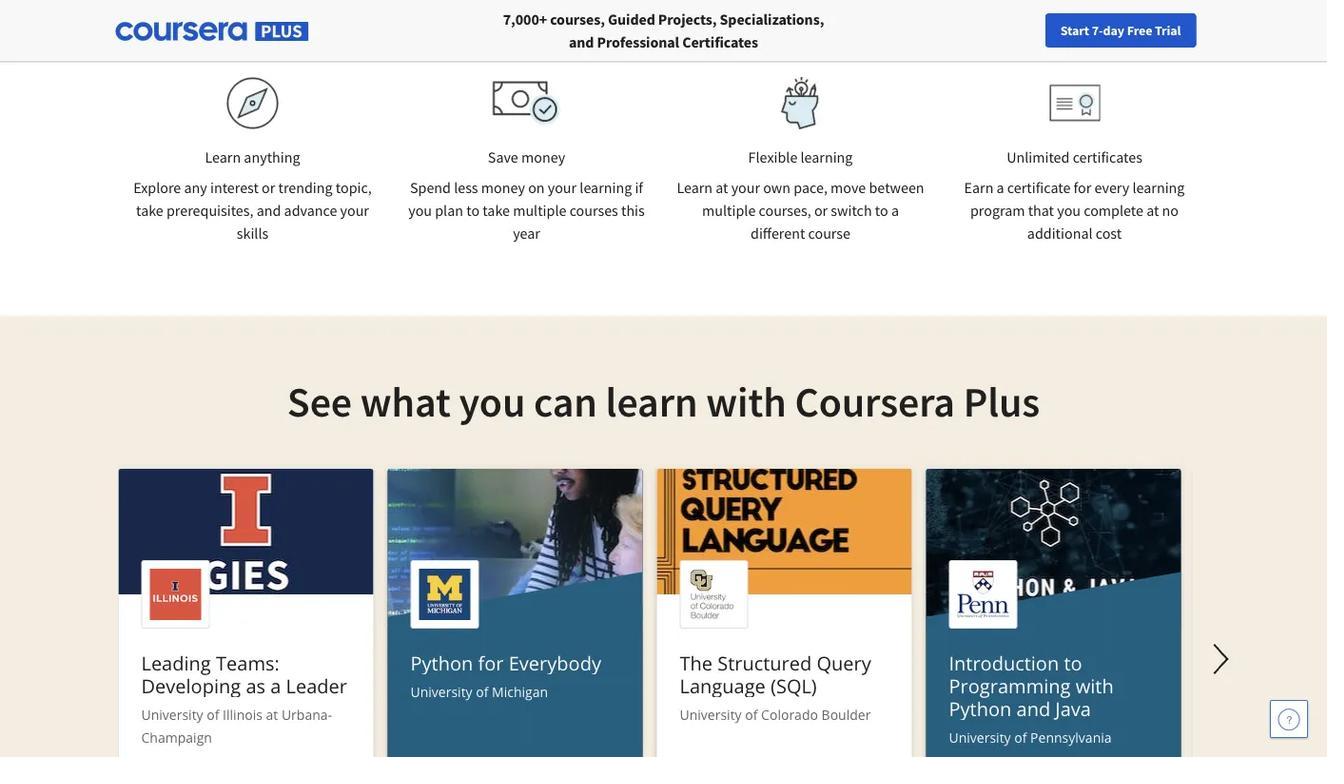 Task type: vqa. For each thing, say whether or not it's contained in the screenshot.


Task type: describe. For each thing, give the bounding box(es) containing it.
university inside the leading teams: developing as a leader university of illinois at urbana- champaign
[[141, 706, 203, 724]]

anything
[[244, 147, 300, 167]]

interest
[[210, 178, 259, 197]]

start
[[1061, 22, 1089, 39]]

at inside the leading teams: developing as a leader university of illinois at urbana- champaign
[[266, 706, 278, 724]]

prerequisites,
[[166, 201, 254, 220]]

projects,
[[658, 10, 717, 29]]

the structured query language (sql). university of colorado boulder. course element
[[657, 469, 912, 757]]

different
[[751, 224, 805, 243]]

introduction
[[949, 650, 1059, 676]]

save money
[[488, 147, 565, 167]]

and for introduction
[[1017, 696, 1051, 722]]

if
[[635, 178, 643, 197]]

1 horizontal spatial learning
[[801, 147, 853, 167]]

find
[[967, 22, 992, 39]]

take inside the explore any interest or trending topic, take prerequisites, and advance your skills
[[136, 201, 163, 220]]

take inside spend less money on your learning if you plan to take multiple courses this year
[[483, 201, 510, 220]]

advance
[[284, 201, 337, 220]]

to inside spend less money on your learning if you plan to take multiple courses this year
[[466, 201, 480, 220]]

spend less money on your learning if you plan to take multiple courses this year
[[408, 178, 645, 243]]

start 7-day free trial button
[[1045, 13, 1196, 48]]

flexible learning image
[[768, 77, 833, 129]]

trial
[[1155, 22, 1181, 39]]

and inside the explore any interest or trending topic, take prerequisites, and advance your skills
[[257, 201, 281, 220]]

no
[[1162, 201, 1179, 220]]

additional
[[1027, 224, 1093, 243]]

program
[[970, 201, 1025, 220]]

introduction to programming with python and java university of pennsylvania
[[949, 650, 1114, 746]]

topic,
[[336, 178, 372, 197]]

learning for earn a certificate for every learning program that you complete at no additional cost
[[1133, 178, 1185, 197]]

of inside the leading teams: developing as a leader university of illinois at urbana- champaign
[[207, 706, 219, 724]]

earn a certificate for every learning program that you complete at no additional cost
[[964, 178, 1185, 243]]

learning for spend less money on your learning if you plan to take multiple courses this year
[[580, 178, 632, 197]]

course
[[808, 224, 851, 243]]

multiple inside spend less money on your learning if you plan to take multiple courses this year
[[513, 201, 567, 220]]

start 7-day free trial
[[1061, 22, 1181, 39]]

and for 7,000+
[[569, 32, 594, 51]]

plan
[[435, 201, 463, 220]]

you inside earn a certificate for every learning program that you complete at no additional cost
[[1057, 201, 1081, 220]]

courses, inside learn at your own pace, move between multiple courses, or switch to a different course
[[759, 201, 811, 220]]

python inside introduction to programming with python and java university of pennsylvania
[[949, 696, 1012, 722]]

see
[[287, 375, 352, 428]]

next slide image
[[1198, 637, 1244, 682]]

java
[[1056, 696, 1091, 722]]

on
[[528, 178, 545, 197]]

spend
[[410, 178, 451, 197]]

learn
[[606, 375, 698, 428]]

move
[[831, 178, 866, 197]]

python for everybody university of michigan
[[411, 650, 601, 701]]

a inside the leading teams: developing as a leader university of illinois at urbana- champaign
[[270, 673, 281, 699]]

at inside earn a certificate for every learning program that you complete at no additional cost
[[1147, 201, 1159, 220]]

specializations,
[[720, 10, 824, 29]]

trending
[[278, 178, 333, 197]]

the structured query language (sql) university of colorado boulder
[[680, 650, 871, 724]]

pennsylvania
[[1031, 728, 1112, 746]]

structured
[[718, 650, 812, 676]]

7,000+ courses, guided projects, specializations, and professional certificates
[[503, 10, 824, 51]]

7-
[[1092, 22, 1103, 39]]

coursera image
[[23, 15, 144, 46]]

(sql)
[[771, 673, 817, 699]]

a inside learn at your own pace, move between multiple courses, or switch to a different course
[[891, 201, 899, 220]]

your right find
[[994, 22, 1020, 39]]

illinois
[[223, 706, 263, 724]]

a inside earn a certificate for every learning program that you complete at no additional cost
[[997, 178, 1004, 197]]

everybody
[[509, 650, 601, 676]]

query
[[817, 650, 871, 676]]

between
[[869, 178, 924, 197]]

free
[[1127, 22, 1153, 39]]

your inside the explore any interest or trending topic, take prerequisites, and advance your skills
[[340, 201, 369, 220]]

to inside learn at your own pace, move between multiple courses, or switch to a different course
[[875, 201, 888, 220]]

certificates
[[1073, 147, 1143, 167]]

pace,
[[794, 178, 828, 197]]

learn for learn at your own pace, move between multiple courses, or switch to a different course
[[677, 178, 713, 197]]



Task type: locate. For each thing, give the bounding box(es) containing it.
at right illinois on the bottom of the page
[[266, 706, 278, 724]]

0 horizontal spatial learn
[[205, 147, 241, 167]]

introduction to programming with python and java. university of pennsylvania. specialization (4 courses) element
[[926, 469, 1181, 757]]

at
[[716, 178, 728, 197], [1147, 201, 1159, 220], [266, 706, 278, 724]]

1 vertical spatial with
[[1076, 673, 1114, 699]]

or up "course"
[[814, 201, 828, 220]]

less
[[454, 178, 478, 197]]

0 horizontal spatial at
[[266, 706, 278, 724]]

a right earn
[[997, 178, 1004, 197]]

2 take from the left
[[483, 201, 510, 220]]

with inside introduction to programming with python and java university of pennsylvania
[[1076, 673, 1114, 699]]

with right learn
[[706, 375, 787, 428]]

boulder
[[822, 706, 871, 724]]

2 horizontal spatial at
[[1147, 201, 1159, 220]]

help center image
[[1278, 708, 1301, 731]]

learn anything
[[205, 147, 300, 167]]

flexible
[[748, 147, 798, 167]]

complete
[[1084, 201, 1144, 220]]

that
[[1028, 201, 1054, 220]]

university inside introduction to programming with python and java university of pennsylvania
[[949, 728, 1011, 746]]

you left can
[[459, 375, 525, 428]]

university up champaign
[[141, 706, 203, 724]]

own
[[763, 178, 791, 197]]

multiple
[[513, 201, 567, 220], [702, 201, 756, 220]]

any
[[184, 178, 207, 197]]

0 horizontal spatial learning
[[580, 178, 632, 197]]

0 vertical spatial at
[[716, 178, 728, 197]]

1 take from the left
[[136, 201, 163, 220]]

courses, inside 7,000+ courses, guided projects, specializations, and professional certificates
[[550, 10, 605, 29]]

1 horizontal spatial and
[[569, 32, 594, 51]]

for inside python for everybody university of michigan
[[478, 650, 504, 676]]

you
[[408, 201, 432, 220], [1057, 201, 1081, 220], [459, 375, 525, 428]]

money down save
[[481, 178, 525, 197]]

1 vertical spatial learn
[[677, 178, 713, 197]]

can
[[534, 375, 597, 428]]

money up on
[[521, 147, 565, 167]]

what
[[360, 375, 451, 428]]

champaign
[[141, 728, 212, 746]]

university inside python for everybody university of michigan
[[411, 683, 473, 701]]

learn anything image
[[226, 77, 279, 129]]

university inside the structured query language (sql) university of colorado boulder
[[680, 706, 742, 724]]

1 horizontal spatial with
[[1076, 673, 1114, 699]]

0 vertical spatial for
[[1074, 178, 1092, 197]]

1 horizontal spatial or
[[814, 201, 828, 220]]

2 vertical spatial and
[[1017, 696, 1051, 722]]

and up skills at the left of page
[[257, 201, 281, 220]]

python inside python for everybody university of michigan
[[411, 650, 473, 676]]

programming
[[949, 673, 1071, 699]]

university down programming
[[949, 728, 1011, 746]]

2 horizontal spatial you
[[1057, 201, 1081, 220]]

you up additional
[[1057, 201, 1081, 220]]

your inside learn at your own pace, move between multiple courses, or switch to a different course
[[731, 178, 760, 197]]

of
[[476, 683, 489, 701], [207, 706, 219, 724], [745, 706, 758, 724], [1015, 728, 1027, 746]]

a
[[997, 178, 1004, 197], [891, 201, 899, 220], [270, 673, 281, 699]]

leading teams: developing as a leader. university of illinois at urbana-champaign. course element
[[118, 469, 373, 757]]

to inside introduction to programming with python and java university of pennsylvania
[[1064, 650, 1082, 676]]

1 vertical spatial and
[[257, 201, 281, 220]]

1 horizontal spatial at
[[716, 178, 728, 197]]

0 vertical spatial courses,
[[550, 10, 605, 29]]

professional
[[597, 32, 679, 51]]

as
[[246, 673, 266, 699]]

of left colorado
[[745, 706, 758, 724]]

1 horizontal spatial courses,
[[759, 201, 811, 220]]

new
[[1022, 22, 1047, 39]]

0 horizontal spatial multiple
[[513, 201, 567, 220]]

0 vertical spatial or
[[262, 178, 275, 197]]

for
[[1074, 178, 1092, 197], [478, 650, 504, 676]]

your left own
[[731, 178, 760, 197]]

or
[[262, 178, 275, 197], [814, 201, 828, 220]]

multiple up different
[[702, 201, 756, 220]]

courses, right 7,000+
[[550, 10, 605, 29]]

0 vertical spatial and
[[569, 32, 594, 51]]

0 vertical spatial python
[[411, 650, 473, 676]]

learning inside earn a certificate for every learning program that you complete at no additional cost
[[1133, 178, 1185, 197]]

your down topic,
[[340, 201, 369, 220]]

take
[[136, 201, 163, 220], [483, 201, 510, 220]]

language
[[680, 673, 766, 699]]

your
[[994, 22, 1020, 39], [548, 178, 577, 197], [731, 178, 760, 197], [340, 201, 369, 220]]

with
[[706, 375, 787, 428], [1076, 673, 1114, 699]]

learn at your own pace, move between multiple courses, or switch to a different course
[[677, 178, 924, 243]]

plus
[[964, 375, 1040, 428]]

None search field
[[262, 12, 547, 50]]

guided
[[608, 10, 655, 29]]

find your new career link
[[958, 19, 1096, 43]]

learn right if
[[677, 178, 713, 197]]

your inside spend less money on your learning if you plan to take multiple courses this year
[[548, 178, 577, 197]]

1 horizontal spatial a
[[891, 201, 899, 220]]

learning up pace, on the top right
[[801, 147, 853, 167]]

save
[[488, 147, 518, 167]]

certificates
[[682, 32, 758, 51]]

1 vertical spatial or
[[814, 201, 828, 220]]

courses, up different
[[759, 201, 811, 220]]

1 horizontal spatial take
[[483, 201, 510, 220]]

career
[[1050, 22, 1087, 39]]

michigan
[[492, 683, 548, 701]]

and left java
[[1017, 696, 1051, 722]]

coursera plus image
[[116, 22, 309, 41]]

learning up courses
[[580, 178, 632, 197]]

python
[[411, 650, 473, 676], [949, 696, 1012, 722]]

0 horizontal spatial and
[[257, 201, 281, 220]]

teams:
[[216, 650, 280, 676]]

day
[[1103, 22, 1125, 39]]

and left professional at the top
[[569, 32, 594, 51]]

save money image
[[492, 81, 561, 126]]

0 horizontal spatial a
[[270, 673, 281, 699]]

learn inside learn at your own pace, move between multiple courses, or switch to a different course
[[677, 178, 713, 197]]

2 vertical spatial at
[[266, 706, 278, 724]]

1 vertical spatial python
[[949, 696, 1012, 722]]

of left illinois on the bottom of the page
[[207, 706, 219, 724]]

unlimited certificates image
[[1049, 84, 1100, 122]]

for up michigan on the bottom left of page
[[478, 650, 504, 676]]

1 multiple from the left
[[513, 201, 567, 220]]

year
[[513, 224, 540, 243]]

0 horizontal spatial you
[[408, 201, 432, 220]]

0 vertical spatial with
[[706, 375, 787, 428]]

1 horizontal spatial you
[[459, 375, 525, 428]]

urbana-
[[282, 706, 332, 724]]

earn
[[964, 178, 994, 197]]

a right as
[[270, 673, 281, 699]]

1 horizontal spatial python
[[949, 696, 1012, 722]]

a down between
[[891, 201, 899, 220]]

learn up interest
[[205, 147, 241, 167]]

every
[[1095, 178, 1130, 197]]

at inside learn at your own pace, move between multiple courses, or switch to a different course
[[716, 178, 728, 197]]

the
[[680, 650, 713, 676]]

learn for learn anything
[[205, 147, 241, 167]]

0 vertical spatial learn
[[205, 147, 241, 167]]

you inside spend less money on your learning if you plan to take multiple courses this year
[[408, 201, 432, 220]]

leading teams: developing as a leader university of illinois at urbana- champaign
[[141, 650, 347, 746]]

for inside earn a certificate for every learning program that you complete at no additional cost
[[1074, 178, 1092, 197]]

0 vertical spatial money
[[521, 147, 565, 167]]

at left no
[[1147, 201, 1159, 220]]

2 horizontal spatial to
[[1064, 650, 1082, 676]]

courses
[[570, 201, 618, 220]]

7,000+
[[503, 10, 547, 29]]

and inside 7,000+ courses, guided projects, specializations, and professional certificates
[[569, 32, 594, 51]]

to down between
[[875, 201, 888, 220]]

0 vertical spatial a
[[997, 178, 1004, 197]]

1 vertical spatial a
[[891, 201, 899, 220]]

flexible learning
[[748, 147, 853, 167]]

1 vertical spatial money
[[481, 178, 525, 197]]

or inside learn at your own pace, move between multiple courses, or switch to a different course
[[814, 201, 828, 220]]

to up java
[[1064, 650, 1082, 676]]

or inside the explore any interest or trending topic, take prerequisites, and advance your skills
[[262, 178, 275, 197]]

of inside introduction to programming with python and java university of pennsylvania
[[1015, 728, 1027, 746]]

for left every
[[1074, 178, 1092, 197]]

university left michigan on the bottom left of page
[[411, 683, 473, 701]]

learning
[[801, 147, 853, 167], [580, 178, 632, 197], [1133, 178, 1185, 197]]

cost
[[1096, 224, 1122, 243]]

0 horizontal spatial to
[[466, 201, 480, 220]]

to
[[466, 201, 480, 220], [875, 201, 888, 220], [1064, 650, 1082, 676]]

this
[[621, 201, 645, 220]]

0 horizontal spatial courses,
[[550, 10, 605, 29]]

you down spend
[[408, 201, 432, 220]]

unlimited certificates
[[1007, 147, 1143, 167]]

at left own
[[716, 178, 728, 197]]

2 horizontal spatial and
[[1017, 696, 1051, 722]]

0 horizontal spatial with
[[706, 375, 787, 428]]

colorado
[[761, 706, 818, 724]]

with up pennsylvania at the right bottom of the page
[[1076, 673, 1114, 699]]

1 vertical spatial courses,
[[759, 201, 811, 220]]

and inside introduction to programming with python and java university of pennsylvania
[[1017, 696, 1051, 722]]

1 horizontal spatial for
[[1074, 178, 1092, 197]]

unlimited
[[1007, 147, 1070, 167]]

1 horizontal spatial learn
[[677, 178, 713, 197]]

certificate
[[1007, 178, 1071, 197]]

switch
[[831, 201, 872, 220]]

learning up no
[[1133, 178, 1185, 197]]

python for everybody. university of michigan. specialization (5 courses) element
[[388, 469, 643, 757]]

find your new career
[[967, 22, 1087, 39]]

coursera
[[795, 375, 955, 428]]

see what you can learn with coursera plus
[[287, 375, 1040, 428]]

0 horizontal spatial for
[[478, 650, 504, 676]]

0 horizontal spatial python
[[411, 650, 473, 676]]

0 horizontal spatial or
[[262, 178, 275, 197]]

1 vertical spatial for
[[478, 650, 504, 676]]

2 multiple from the left
[[702, 201, 756, 220]]

of inside python for everybody university of michigan
[[476, 683, 489, 701]]

developing
[[141, 673, 241, 699]]

to right plan
[[466, 201, 480, 220]]

leading
[[141, 650, 211, 676]]

1 horizontal spatial multiple
[[702, 201, 756, 220]]

2 horizontal spatial a
[[997, 178, 1004, 197]]

skills
[[237, 224, 269, 243]]

explore any interest or trending topic, take prerequisites, and advance your skills
[[133, 178, 372, 243]]

university down language
[[680, 706, 742, 724]]

0 horizontal spatial take
[[136, 201, 163, 220]]

your right on
[[548, 178, 577, 197]]

take right plan
[[483, 201, 510, 220]]

multiple inside learn at your own pace, move between multiple courses, or switch to a different course
[[702, 201, 756, 220]]

of left michigan on the bottom left of page
[[476, 683, 489, 701]]

money
[[521, 147, 565, 167], [481, 178, 525, 197]]

leader
[[286, 673, 347, 699]]

show notifications image
[[1116, 24, 1139, 47]]

1 vertical spatial at
[[1147, 201, 1159, 220]]

money inside spend less money on your learning if you plan to take multiple courses this year
[[481, 178, 525, 197]]

of inside the structured query language (sql) university of colorado boulder
[[745, 706, 758, 724]]

of left pennsylvania at the right bottom of the page
[[1015, 728, 1027, 746]]

1 horizontal spatial to
[[875, 201, 888, 220]]

2 horizontal spatial learning
[[1133, 178, 1185, 197]]

multiple down on
[[513, 201, 567, 220]]

2 vertical spatial a
[[270, 673, 281, 699]]

learn
[[205, 147, 241, 167], [677, 178, 713, 197]]

learning inside spend less money on your learning if you plan to take multiple courses this year
[[580, 178, 632, 197]]

explore
[[133, 178, 181, 197]]

take down explore
[[136, 201, 163, 220]]

or down anything
[[262, 178, 275, 197]]



